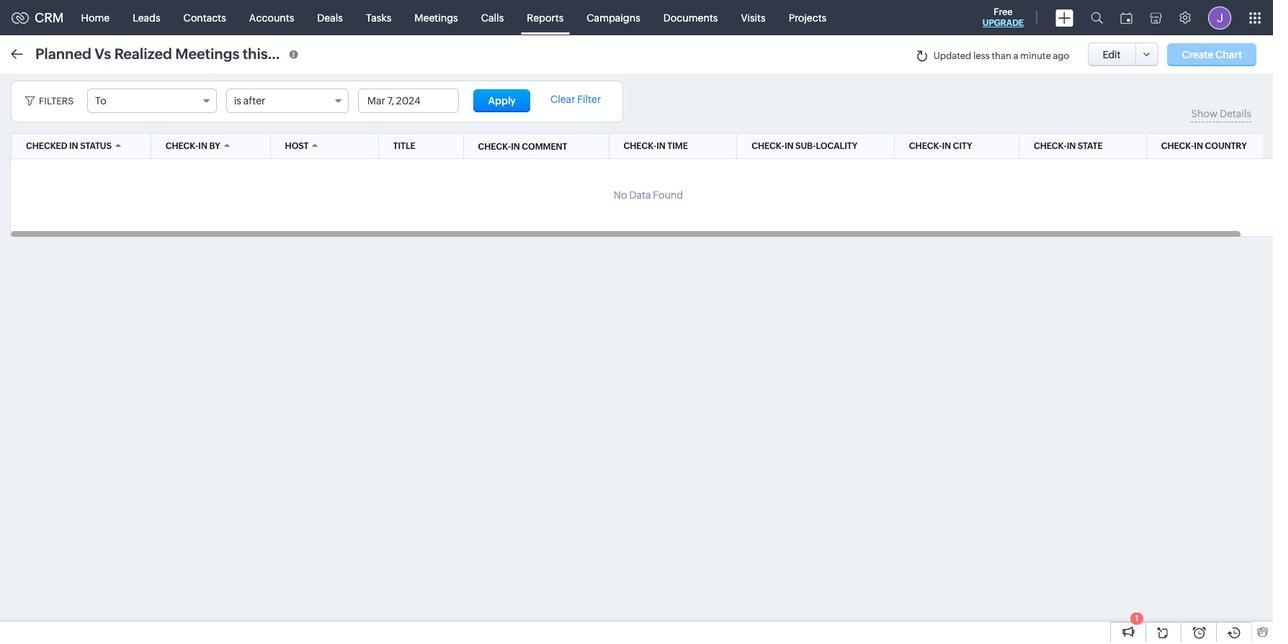 Task type: locate. For each thing, give the bounding box(es) containing it.
meetings left calls 'link'
[[415, 12, 458, 23]]

city
[[953, 141, 972, 151]]

check- down apply button
[[478, 142, 511, 152]]

visits
[[741, 12, 766, 23]]

meetings link
[[403, 0, 470, 35]]

clear filter
[[550, 94, 601, 105]]

home link
[[70, 0, 121, 35]]

7 in from the left
[[1194, 141, 1203, 151]]

home
[[81, 12, 110, 23]]

updated
[[934, 51, 972, 61]]

leads link
[[121, 0, 172, 35]]

3 check- from the left
[[752, 141, 785, 151]]

create
[[1182, 49, 1214, 60]]

3 in from the left
[[657, 141, 666, 151]]

logo image
[[12, 12, 29, 23]]

title
[[393, 141, 416, 151]]

projects
[[789, 12, 827, 23]]

in left time
[[657, 141, 666, 151]]

no
[[614, 190, 627, 201]]

accounts
[[249, 12, 294, 23]]

reports
[[527, 12, 564, 23]]

this
[[243, 45, 268, 62]]

to
[[95, 95, 107, 107]]

0 vertical spatial meetings
[[415, 12, 458, 23]]

4 check- from the left
[[909, 141, 942, 151]]

6 in from the left
[[1067, 141, 1076, 151]]

check-
[[166, 141, 198, 151], [624, 141, 657, 151], [752, 141, 785, 151], [909, 141, 942, 151], [1034, 141, 1067, 151], [1161, 141, 1194, 151], [478, 142, 511, 152]]

projects link
[[777, 0, 838, 35]]

check-in by
[[166, 141, 220, 151]]

deals
[[317, 12, 343, 23]]

state
[[1078, 141, 1103, 151]]

check- left time
[[624, 141, 657, 151]]

1 check- from the left
[[166, 141, 198, 151]]

2 check- from the left
[[624, 141, 657, 151]]

calendar image
[[1121, 12, 1133, 23]]

time
[[668, 141, 688, 151]]

in left "country"
[[1194, 141, 1203, 151]]

a
[[1013, 51, 1018, 61]]

calls link
[[470, 0, 515, 35]]

in left "city"
[[942, 141, 951, 151]]

in
[[69, 141, 78, 151], [198, 141, 207, 151], [657, 141, 666, 151], [785, 141, 794, 151], [942, 141, 951, 151], [1067, 141, 1076, 151], [1194, 141, 1203, 151], [511, 142, 520, 152]]

1 in from the left
[[69, 141, 78, 151]]

in for time
[[657, 141, 666, 151]]

less
[[973, 51, 990, 61]]

meetings down contacts link
[[175, 45, 239, 62]]

2 in from the left
[[198, 141, 207, 151]]

in left status
[[69, 141, 78, 151]]

calls
[[481, 12, 504, 23]]

host
[[285, 141, 309, 151]]

than
[[992, 51, 1012, 61]]

5 check- from the left
[[1034, 141, 1067, 151]]

free
[[994, 6, 1013, 17]]

in left sub-
[[785, 141, 794, 151]]

deals link
[[306, 0, 354, 35]]

apply
[[488, 95, 516, 107]]

tasks link
[[354, 0, 403, 35]]

checked
[[26, 141, 67, 151]]

meetings
[[415, 12, 458, 23], [175, 45, 239, 62]]

8 in from the left
[[511, 142, 520, 152]]

check- left sub-
[[752, 141, 785, 151]]

documents
[[664, 12, 718, 23]]

check- left by
[[166, 141, 198, 151]]

7 check- from the left
[[478, 142, 511, 152]]

4 in from the left
[[785, 141, 794, 151]]

search element
[[1082, 0, 1112, 35]]

is after field
[[226, 89, 349, 113]]

check- left 'state'
[[1034, 141, 1067, 151]]

upgrade
[[983, 18, 1024, 28]]

check-in country
[[1161, 141, 1247, 151]]

checked in status
[[26, 141, 112, 151]]

crm link
[[12, 10, 64, 25]]

sub-
[[796, 141, 816, 151]]

1 horizontal spatial meetings
[[415, 12, 458, 23]]

documents link
[[652, 0, 730, 35]]

planned
[[35, 45, 91, 62]]

profile image
[[1208, 6, 1232, 29]]

6 check- from the left
[[1161, 141, 1194, 151]]

check-in time
[[624, 141, 688, 151]]

after
[[243, 95, 265, 107]]

is after
[[234, 95, 265, 107]]

month
[[271, 45, 316, 62]]

check- left "city"
[[909, 141, 942, 151]]

0 horizontal spatial meetings
[[175, 45, 239, 62]]

5 in from the left
[[942, 141, 951, 151]]

in left 'state'
[[1067, 141, 1076, 151]]

1 vertical spatial meetings
[[175, 45, 239, 62]]

no data found
[[614, 190, 683, 201]]

in left by
[[198, 141, 207, 151]]

check- left "country"
[[1161, 141, 1194, 151]]

in for comment
[[511, 142, 520, 152]]

is
[[234, 95, 241, 107]]

in left comment
[[511, 142, 520, 152]]



Task type: describe. For each thing, give the bounding box(es) containing it.
profile element
[[1200, 0, 1240, 35]]

campaigns
[[587, 12, 640, 23]]

in for by
[[198, 141, 207, 151]]

create chart
[[1182, 49, 1242, 60]]

check- for check-in city
[[909, 141, 942, 151]]

clear
[[550, 94, 575, 105]]

edit button
[[1088, 43, 1136, 66]]

To field
[[87, 89, 217, 113]]

check- for check-in comment
[[478, 142, 511, 152]]

create chart button
[[1168, 43, 1257, 66]]

crm
[[35, 10, 64, 25]]

data
[[629, 190, 651, 201]]

create menu element
[[1047, 0, 1082, 35]]

updated less than a minute ago
[[934, 51, 1070, 61]]

chart
[[1216, 49, 1242, 60]]

in for state
[[1067, 141, 1076, 151]]

accounts link
[[238, 0, 306, 35]]

reports link
[[515, 0, 575, 35]]

edit
[[1103, 49, 1121, 60]]

campaigns link
[[575, 0, 652, 35]]

MMM D, YYYY text field
[[359, 89, 458, 112]]

check- for check-in country
[[1161, 141, 1194, 151]]

check-in sub-locality
[[752, 141, 858, 151]]

check-in city
[[909, 141, 972, 151]]

by
[[209, 141, 220, 151]]

check-in comment
[[478, 142, 567, 152]]

tasks
[[366, 12, 392, 23]]

filters
[[39, 96, 74, 107]]

create menu image
[[1056, 9, 1074, 26]]

country
[[1205, 141, 1247, 151]]

found
[[653, 190, 683, 201]]

free upgrade
[[983, 6, 1024, 28]]

comment
[[522, 142, 567, 152]]

planned vs realized meetings this month
[[35, 45, 316, 62]]

in for sub-
[[785, 141, 794, 151]]

check-in state
[[1034, 141, 1103, 151]]

in for country
[[1194, 141, 1203, 151]]

filter
[[577, 94, 601, 105]]

visits link
[[730, 0, 777, 35]]

in for status
[[69, 141, 78, 151]]

leads
[[133, 12, 160, 23]]

check- for check-in time
[[624, 141, 657, 151]]

ago
[[1053, 51, 1070, 61]]

check- for check-in state
[[1034, 141, 1067, 151]]

apply button
[[474, 89, 530, 112]]

1
[[1136, 615, 1139, 623]]

contacts link
[[172, 0, 238, 35]]

minute
[[1020, 51, 1051, 61]]

realized
[[114, 45, 172, 62]]

status
[[80, 141, 112, 151]]

search image
[[1091, 12, 1103, 24]]

check- for check-in by
[[166, 141, 198, 151]]

in for city
[[942, 141, 951, 151]]

locality
[[816, 141, 858, 151]]

contacts
[[183, 12, 226, 23]]

check- for check-in sub-locality
[[752, 141, 785, 151]]

vs
[[95, 45, 111, 62]]



Task type: vqa. For each thing, say whether or not it's contained in the screenshot.
Contacts image
no



